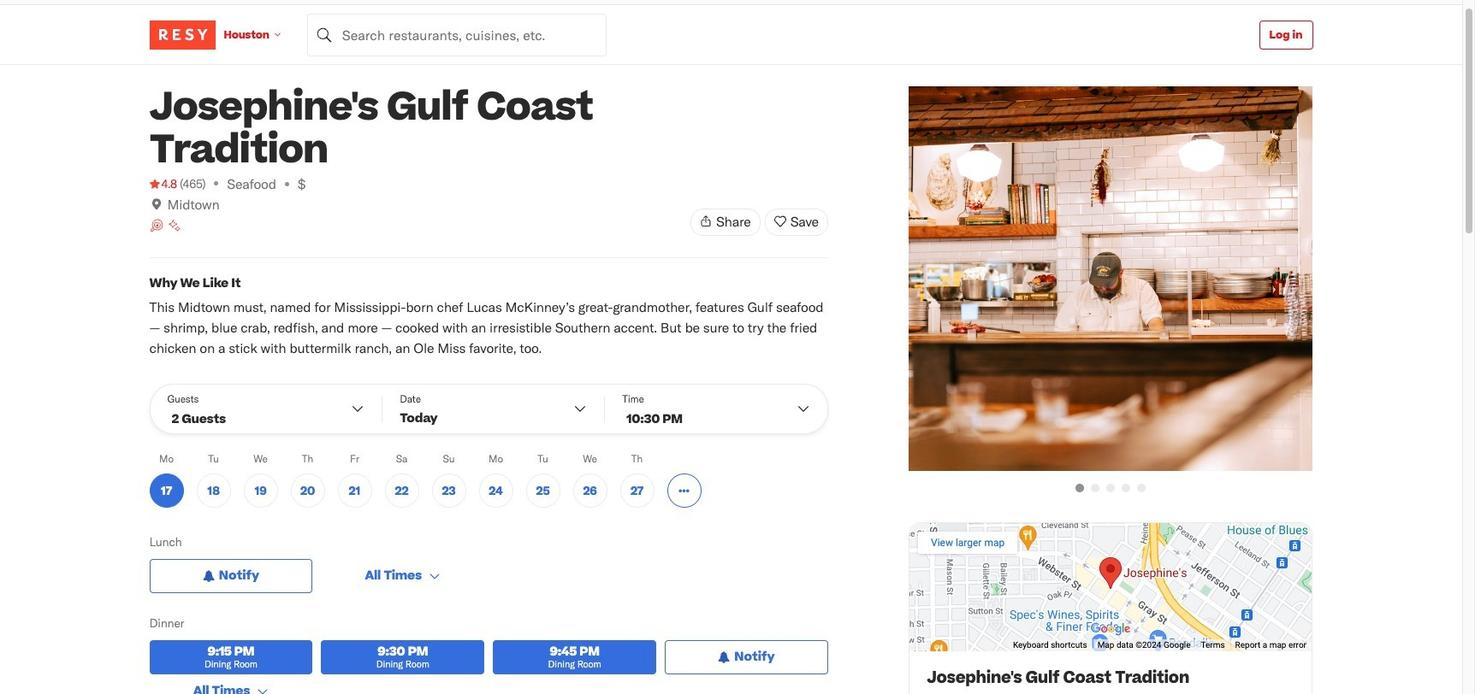Task type: locate. For each thing, give the bounding box(es) containing it.
None field
[[307, 13, 607, 56]]

4.8 out of 5 stars image
[[149, 175, 177, 193]]



Task type: vqa. For each thing, say whether or not it's contained in the screenshot.
Field
yes



Task type: describe. For each thing, give the bounding box(es) containing it.
Search restaurants, cuisines, etc. text field
[[307, 13, 607, 56]]



